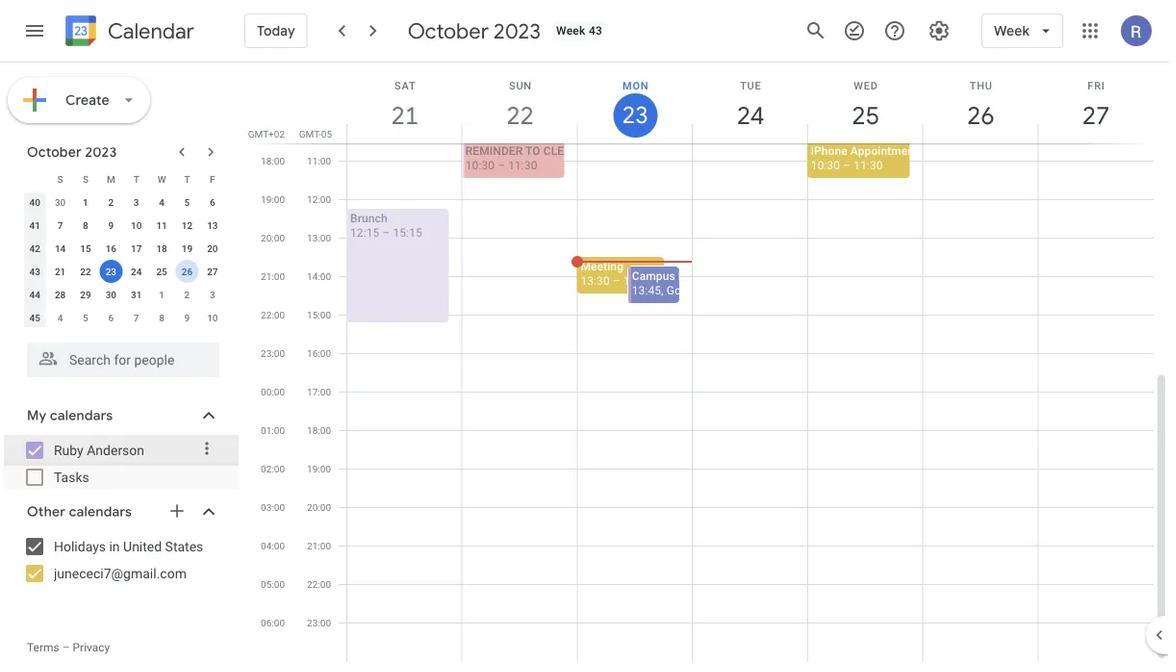 Task type: describe. For each thing, give the bounding box(es) containing it.
grid containing 21
[[246, 63, 1169, 662]]

my calendars list
[[4, 433, 239, 493]]

2 t from the left
[[184, 173, 190, 185]]

clean
[[544, 144, 580, 157]]

0 horizontal spatial 3
[[134, 196, 139, 208]]

1 horizontal spatial 4
[[159, 196, 164, 208]]

0 horizontal spatial 9
[[108, 219, 114, 231]]

1 t from the left
[[133, 173, 139, 185]]

10:30 inside iphone appointment 10:30 – 11:30
[[811, 158, 840, 172]]

0 vertical spatial 7
[[57, 219, 63, 231]]

20 element
[[201, 237, 224, 260]]

meeting inside meeting 13:30 – 14:30
[[581, 259, 624, 273]]

iphone appointment 10:30 – 11:30
[[811, 144, 918, 172]]

20
[[207, 243, 218, 254]]

tue
[[740, 79, 762, 91]]

0 horizontal spatial 8
[[83, 219, 88, 231]]

24 link
[[729, 93, 773, 138]]

1 s from the left
[[57, 173, 63, 185]]

10 for 10 element
[[131, 219, 142, 231]]

31
[[131, 289, 142, 300]]

17 element
[[125, 237, 148, 260]]

02:00
[[261, 463, 285, 474]]

16
[[106, 243, 116, 254]]

1 vertical spatial 22:00
[[307, 578, 331, 590]]

15 element
[[74, 237, 97, 260]]

other calendars
[[27, 503, 132, 521]]

row containing 40
[[22, 191, 225, 214]]

6 inside 'element'
[[108, 312, 114, 323]]

13:45
[[632, 283, 661, 297]]

1 horizontal spatial 23:00
[[307, 617, 331, 628]]

in
[[109, 539, 120, 554]]

12
[[182, 219, 193, 231]]

november 10 element
[[201, 306, 224, 329]]

,
[[661, 283, 664, 297]]

holidays in united states
[[54, 539, 203, 554]]

11:00
[[307, 155, 331, 167]]

30 for the 30 element
[[106, 289, 116, 300]]

m
[[107, 173, 115, 185]]

16 element
[[99, 237, 123, 260]]

1 vertical spatial 2
[[184, 289, 190, 300]]

13:00
[[307, 232, 331, 244]]

00:00
[[261, 386, 285, 397]]

0 horizontal spatial 23:00
[[261, 347, 285, 359]]

25 inside "element"
[[156, 266, 167, 277]]

week button
[[982, 8, 1064, 54]]

sun 22
[[505, 79, 533, 131]]

september 30 element
[[49, 191, 72, 214]]

26 inside cell
[[182, 266, 193, 277]]

calendar heading
[[104, 18, 194, 45]]

13:45 ,
[[632, 283, 667, 297]]

26 inside column header
[[966, 100, 994, 131]]

gmt-05
[[299, 128, 332, 140]]

23 column header
[[577, 63, 693, 143]]

1 vertical spatial october
[[27, 143, 82, 161]]

17:00
[[307, 386, 331, 397]]

brunch
[[350, 211, 388, 225]]

mon 23
[[621, 79, 649, 130]]

0 vertical spatial 18:00
[[261, 155, 285, 167]]

thu 26
[[966, 79, 994, 131]]

privacy link
[[73, 641, 110, 654]]

0 horizontal spatial 22:00
[[261, 309, 285, 321]]

brunch 12:15 – 15:15
[[350, 211, 422, 239]]

27 inside "element"
[[207, 266, 218, 277]]

campus meeting rescheduled
[[632, 269, 804, 282]]

calendars for other calendars
[[69, 503, 132, 521]]

22 link
[[498, 93, 542, 138]]

november 9 element
[[176, 306, 199, 329]]

row containing 44
[[22, 283, 225, 306]]

sat
[[395, 79, 416, 91]]

25 element
[[150, 260, 173, 283]]

25 column header
[[807, 63, 924, 143]]

1 horizontal spatial 8
[[159, 312, 164, 323]]

w
[[158, 173, 166, 185]]

0 vertical spatial october
[[408, 17, 489, 44]]

main drawer image
[[23, 19, 46, 42]]

mon
[[623, 79, 649, 91]]

0 horizontal spatial 5
[[83, 312, 88, 323]]

– inside meeting 13:30 – 14:30
[[613, 274, 621, 287]]

24 inside column header
[[736, 100, 763, 131]]

26 element
[[176, 260, 199, 283]]

0 horizontal spatial 21:00
[[261, 270, 285, 282]]

0 horizontal spatial october 2023
[[27, 143, 117, 161]]

reminder to clean 10:30 – 11:30
[[466, 144, 580, 172]]

junececi7@gmail.com
[[54, 565, 187, 581]]

fri 27
[[1081, 79, 1109, 131]]

17
[[131, 243, 142, 254]]

14:30
[[624, 274, 653, 287]]

terms link
[[27, 641, 59, 654]]

create
[[65, 91, 110, 109]]

terms – privacy
[[27, 641, 110, 654]]

settings menu image
[[928, 19, 951, 42]]

my calendars button
[[4, 400, 239, 431]]

gmt+02
[[248, 128, 285, 140]]

23 cell
[[98, 260, 124, 283]]

27 link
[[1074, 93, 1118, 138]]

0 horizontal spatial 4
[[57, 312, 63, 323]]

21 link
[[383, 93, 427, 138]]

create button
[[8, 77, 150, 123]]

united
[[123, 539, 162, 554]]

calendar element
[[62, 12, 194, 54]]

11:30 inside reminder to clean 10:30 – 11:30
[[508, 158, 538, 172]]

26 column header
[[923, 63, 1039, 143]]

25 link
[[844, 93, 888, 138]]

other
[[27, 503, 66, 521]]

1 vertical spatial 2023
[[85, 143, 117, 161]]

row containing 43
[[22, 260, 225, 283]]

24 element
[[125, 260, 148, 283]]

1 vertical spatial 20:00
[[307, 501, 331, 513]]

appointment
[[851, 144, 918, 157]]

october 2023 grid
[[18, 167, 225, 329]]

week for week
[[994, 22, 1030, 39]]

06:00
[[261, 617, 285, 628]]

7 inside 'element'
[[134, 312, 139, 323]]

45
[[29, 312, 40, 323]]

21 inside row group
[[55, 266, 66, 277]]

1 horizontal spatial 43
[[589, 24, 603, 38]]

november 6 element
[[99, 306, 123, 329]]

other calendars button
[[4, 497, 239, 527]]

42
[[29, 243, 40, 254]]

31 element
[[125, 283, 148, 306]]

add other calendars image
[[167, 501, 187, 521]]

november 7 element
[[125, 306, 148, 329]]

3 inside november 3 element
[[210, 289, 215, 300]]

25 inside wed 25
[[851, 100, 878, 131]]

0 horizontal spatial 20:00
[[261, 232, 285, 244]]

18
[[156, 243, 167, 254]]

22 inside row
[[80, 266, 91, 277]]

11:30 inside iphone appointment 10:30 – 11:30
[[854, 158, 883, 172]]

13:30
[[581, 274, 610, 287]]

22 inside column header
[[505, 100, 533, 131]]

29 element
[[74, 283, 97, 306]]

week for week 43
[[556, 24, 586, 38]]

27 element
[[201, 260, 224, 283]]



Task type: vqa. For each thing, say whether or not it's contained in the screenshot.
2nd 11:30 from left
yes



Task type: locate. For each thing, give the bounding box(es) containing it.
october 2023 up m
[[27, 143, 117, 161]]

rescheduled
[[724, 269, 804, 282]]

24
[[736, 100, 763, 131], [131, 266, 142, 277]]

4
[[159, 196, 164, 208], [57, 312, 63, 323]]

1 vertical spatial 25
[[156, 266, 167, 277]]

1 vertical spatial 30
[[106, 289, 116, 300]]

0 horizontal spatial 11:30
[[508, 158, 538, 172]]

week up 22 column header
[[556, 24, 586, 38]]

anderson
[[87, 442, 144, 458]]

23:00 up 00:00
[[261, 347, 285, 359]]

None search field
[[0, 335, 239, 377]]

row containing 42
[[22, 237, 225, 260]]

calendars up in
[[69, 503, 132, 521]]

grid
[[246, 63, 1169, 662]]

7 down 31 element
[[134, 312, 139, 323]]

1 horizontal spatial 30
[[106, 289, 116, 300]]

7 row from the top
[[22, 306, 225, 329]]

calendars for my calendars
[[50, 407, 113, 424]]

23 down mon at the top right of the page
[[621, 100, 648, 130]]

calendars inside dropdown button
[[69, 503, 132, 521]]

0 vertical spatial 5
[[184, 196, 190, 208]]

to
[[526, 144, 541, 157]]

meeting 13:30 – 14:30
[[581, 259, 653, 287]]

12:15
[[350, 226, 380, 239]]

campus
[[632, 269, 675, 282]]

0 vertical spatial 26
[[966, 100, 994, 131]]

0 horizontal spatial 10
[[131, 219, 142, 231]]

5 row from the top
[[22, 260, 225, 283]]

27 inside column header
[[1081, 100, 1109, 131]]

s left m
[[83, 173, 89, 185]]

0 vertical spatial 1
[[83, 196, 88, 208]]

0 horizontal spatial 27
[[207, 266, 218, 277]]

november 5 element
[[74, 306, 97, 329]]

0 horizontal spatial 24
[[131, 266, 142, 277]]

1 vertical spatial 27
[[207, 266, 218, 277]]

calendar
[[108, 18, 194, 45]]

ruby
[[54, 442, 83, 458]]

21 up 28 at the top left
[[55, 266, 66, 277]]

10:30 down reminder
[[466, 158, 495, 172]]

1 horizontal spatial s
[[83, 173, 89, 185]]

2 11:30 from the left
[[854, 158, 883, 172]]

1 10:30 from the left
[[466, 158, 495, 172]]

1 horizontal spatial october 2023
[[408, 17, 541, 44]]

22 down 15
[[80, 266, 91, 277]]

21 element
[[49, 260, 72, 283]]

october 2023 up sun
[[408, 17, 541, 44]]

calendars up ruby
[[50, 407, 113, 424]]

6 row from the top
[[22, 283, 225, 306]]

3 up 10 element
[[134, 196, 139, 208]]

november 8 element
[[150, 306, 173, 329]]

0 vertical spatial 10
[[131, 219, 142, 231]]

14
[[55, 243, 66, 254]]

1 horizontal spatial 7
[[134, 312, 139, 323]]

27 down 20
[[207, 266, 218, 277]]

0 vertical spatial 19:00
[[261, 193, 285, 205]]

my calendars
[[27, 407, 113, 424]]

14 element
[[49, 237, 72, 260]]

1 vertical spatial 8
[[159, 312, 164, 323]]

13 element
[[201, 214, 224, 237]]

week right settings menu image
[[994, 22, 1030, 39]]

row group containing 40
[[22, 191, 225, 329]]

10:30 down iphone at the right top of page
[[811, 158, 840, 172]]

18 element
[[150, 237, 173, 260]]

s
[[57, 173, 63, 185], [83, 173, 89, 185]]

1 vertical spatial 26
[[182, 266, 193, 277]]

fri
[[1088, 79, 1106, 91]]

2 down m
[[108, 196, 114, 208]]

01:00
[[261, 424, 285, 436]]

t left w
[[133, 173, 139, 185]]

1 horizontal spatial 20:00
[[307, 501, 331, 513]]

holidays
[[54, 539, 106, 554]]

1 vertical spatial 3
[[210, 289, 215, 300]]

24 column header
[[692, 63, 808, 143]]

15:00
[[307, 309, 331, 321]]

24 inside row
[[131, 266, 142, 277]]

21 down sat
[[390, 100, 418, 131]]

11:30 down to
[[508, 158, 538, 172]]

26 cell
[[174, 260, 200, 283]]

24 up the 31
[[131, 266, 142, 277]]

11:30 down appointment at the top of the page
[[854, 158, 883, 172]]

20:00 right 03:00
[[307, 501, 331, 513]]

10:30
[[466, 158, 495, 172], [811, 158, 840, 172]]

meeting right campus
[[678, 269, 721, 282]]

row containing 45
[[22, 306, 225, 329]]

t right w
[[184, 173, 190, 185]]

ruby anderson list item
[[4, 433, 239, 466]]

terms
[[27, 641, 59, 654]]

26
[[966, 100, 994, 131], [182, 266, 193, 277]]

21:00 left 14:00
[[261, 270, 285, 282]]

22 down sun
[[505, 100, 533, 131]]

28
[[55, 289, 66, 300]]

1 vertical spatial 21
[[55, 266, 66, 277]]

row
[[22, 167, 225, 191], [22, 191, 225, 214], [22, 214, 225, 237], [22, 237, 225, 260], [22, 260, 225, 283], [22, 283, 225, 306], [22, 306, 225, 329]]

row group
[[22, 191, 225, 329]]

0 vertical spatial 3
[[134, 196, 139, 208]]

1 vertical spatial 22
[[80, 266, 91, 277]]

november 2 element
[[176, 283, 199, 306]]

1 vertical spatial 24
[[131, 266, 142, 277]]

october
[[408, 17, 489, 44], [27, 143, 82, 161]]

10 element
[[125, 214, 148, 237]]

15
[[80, 243, 91, 254]]

23 down 16
[[106, 266, 116, 277]]

30 down 23 "cell"
[[106, 289, 116, 300]]

19:00 right 02:00
[[307, 463, 331, 474]]

– down reminder
[[498, 158, 505, 172]]

1 horizontal spatial 26
[[966, 100, 994, 131]]

1 vertical spatial 1
[[159, 289, 164, 300]]

0 horizontal spatial 1
[[83, 196, 88, 208]]

30 right 40
[[55, 196, 66, 208]]

1 right september 30 element on the top
[[83, 196, 88, 208]]

19:00
[[261, 193, 285, 205], [307, 463, 331, 474]]

iphone
[[811, 144, 848, 157]]

44
[[29, 289, 40, 300]]

tasks
[[54, 469, 89, 485]]

24 down tue at the top right of page
[[736, 100, 763, 131]]

28 element
[[49, 283, 72, 306]]

my
[[27, 407, 47, 424]]

states
[[165, 539, 203, 554]]

ruby anderson
[[54, 442, 144, 458]]

0 horizontal spatial 30
[[55, 196, 66, 208]]

21 inside column header
[[390, 100, 418, 131]]

23 inside "cell"
[[106, 266, 116, 277]]

november 1 element
[[150, 283, 173, 306]]

19 element
[[176, 237, 199, 260]]

22
[[505, 100, 533, 131], [80, 266, 91, 277]]

Search for people text field
[[38, 343, 208, 377]]

21:00 right 04:00
[[307, 540, 331, 551]]

0 vertical spatial 8
[[83, 219, 88, 231]]

0 horizontal spatial 7
[[57, 219, 63, 231]]

– inside iphone appointment 10:30 – 11:30
[[843, 158, 851, 172]]

1 vertical spatial 10
[[207, 312, 218, 323]]

15:15
[[393, 226, 422, 239]]

0 horizontal spatial t
[[133, 173, 139, 185]]

0 vertical spatial 30
[[55, 196, 66, 208]]

1 vertical spatial 19:00
[[307, 463, 331, 474]]

3 up the november 10 element
[[210, 289, 215, 300]]

12:00
[[307, 193, 331, 205]]

0 horizontal spatial week
[[556, 24, 586, 38]]

–
[[498, 158, 505, 172], [843, 158, 851, 172], [383, 226, 390, 239], [613, 274, 621, 287], [62, 641, 70, 654]]

– right terms
[[62, 641, 70, 654]]

– left 15:15
[[383, 226, 390, 239]]

s up september 30 element on the top
[[57, 173, 63, 185]]

23 inside mon 23
[[621, 100, 648, 130]]

0 horizontal spatial 10:30
[[466, 158, 495, 172]]

1 vertical spatial 7
[[134, 312, 139, 323]]

5 down 29 element
[[83, 312, 88, 323]]

privacy
[[73, 641, 110, 654]]

0 vertical spatial 27
[[1081, 100, 1109, 131]]

0 horizontal spatial 2023
[[85, 143, 117, 161]]

6 down f
[[210, 196, 215, 208]]

3
[[134, 196, 139, 208], [210, 289, 215, 300]]

0 vertical spatial 6
[[210, 196, 215, 208]]

1 horizontal spatial meeting
[[678, 269, 721, 282]]

november 4 element
[[49, 306, 72, 329]]

1 11:30 from the left
[[508, 158, 538, 172]]

1 vertical spatial 21:00
[[307, 540, 331, 551]]

4 up 11 element in the left top of the page
[[159, 196, 164, 208]]

reminder
[[466, 144, 523, 157]]

0 vertical spatial 23:00
[[261, 347, 285, 359]]

0 vertical spatial 22
[[505, 100, 533, 131]]

27 column header
[[1038, 63, 1154, 143]]

0 vertical spatial 23
[[621, 100, 648, 130]]

1 horizontal spatial 22:00
[[307, 578, 331, 590]]

1 vertical spatial 23:00
[[307, 617, 331, 628]]

meeting up 13:30
[[581, 259, 624, 273]]

5
[[184, 196, 190, 208], [83, 312, 88, 323]]

22 element
[[74, 260, 97, 283]]

21 column header
[[346, 63, 463, 143]]

today button
[[244, 8, 308, 54]]

1 horizontal spatial 24
[[736, 100, 763, 131]]

8 down november 1 "element"
[[159, 312, 164, 323]]

1 horizontal spatial 3
[[210, 289, 215, 300]]

0 vertical spatial 25
[[851, 100, 878, 131]]

43 down 42
[[29, 266, 40, 277]]

03:00
[[261, 501, 285, 513]]

18:00 down 17:00
[[307, 424, 331, 436]]

1 row from the top
[[22, 167, 225, 191]]

3 row from the top
[[22, 214, 225, 237]]

1 vertical spatial 6
[[108, 312, 114, 323]]

1 horizontal spatial 21:00
[[307, 540, 331, 551]]

22:00 left 15:00
[[261, 309, 285, 321]]

05
[[321, 128, 332, 140]]

0 vertical spatial 2
[[108, 196, 114, 208]]

2 down "26" cell
[[184, 289, 190, 300]]

10 up 17
[[131, 219, 142, 231]]

18:00 down gmt+02
[[261, 155, 285, 167]]

1 horizontal spatial 27
[[1081, 100, 1109, 131]]

23, today element
[[99, 260, 123, 283]]

0 horizontal spatial 26
[[182, 266, 193, 277]]

10 down november 3 element
[[207, 312, 218, 323]]

41
[[29, 219, 40, 231]]

16:00
[[307, 347, 331, 359]]

40
[[29, 196, 40, 208]]

0 vertical spatial 43
[[589, 24, 603, 38]]

22 column header
[[462, 63, 578, 143]]

2 10:30 from the left
[[811, 158, 840, 172]]

22:00 right 05:00
[[307, 578, 331, 590]]

23 link
[[613, 93, 658, 138]]

14:00
[[307, 270, 331, 282]]

23
[[621, 100, 648, 130], [106, 266, 116, 277]]

26 link
[[959, 93, 1003, 138]]

meeting
[[581, 259, 624, 273], [678, 269, 721, 282]]

1 up november 8 element
[[159, 289, 164, 300]]

11
[[156, 219, 167, 231]]

27 down fri
[[1081, 100, 1109, 131]]

9 down november 2 element
[[184, 312, 190, 323]]

4 down 28 element
[[57, 312, 63, 323]]

1 horizontal spatial 18:00
[[307, 424, 331, 436]]

gmt-
[[299, 128, 321, 140]]

05:00
[[261, 578, 285, 590]]

1 horizontal spatial 2023
[[494, 17, 541, 44]]

19:00 left the 12:00
[[261, 193, 285, 205]]

wed
[[854, 79, 879, 91]]

23:00 right 06:00
[[307, 617, 331, 628]]

– inside reminder to clean 10:30 – 11:30
[[498, 158, 505, 172]]

tasks list item
[[4, 462, 239, 493]]

11 element
[[150, 214, 173, 237]]

1 horizontal spatial 5
[[184, 196, 190, 208]]

18:00
[[261, 155, 285, 167], [307, 424, 331, 436]]

0 vertical spatial 4
[[159, 196, 164, 208]]

43 up "23" column header
[[589, 24, 603, 38]]

– inside brunch 12:15 – 15:15
[[383, 226, 390, 239]]

week inside dropdown button
[[994, 22, 1030, 39]]

1 vertical spatial 18:00
[[307, 424, 331, 436]]

2023 up sun
[[494, 17, 541, 44]]

12 element
[[176, 214, 199, 237]]

26 down 19
[[182, 266, 193, 277]]

04:00
[[261, 540, 285, 551]]

november 3 element
[[201, 283, 224, 306]]

other calendars list
[[4, 531, 239, 589]]

0 horizontal spatial 6
[[108, 312, 114, 323]]

1
[[83, 196, 88, 208], [159, 289, 164, 300]]

1 horizontal spatial 1
[[159, 289, 164, 300]]

2 s from the left
[[83, 173, 89, 185]]

0 horizontal spatial 43
[[29, 266, 40, 277]]

row containing 41
[[22, 214, 225, 237]]

1 vertical spatial 5
[[83, 312, 88, 323]]

8 up 15 element
[[83, 219, 88, 231]]

7
[[57, 219, 63, 231], [134, 312, 139, 323]]

30 element
[[99, 283, 123, 306]]

43 inside row
[[29, 266, 40, 277]]

1 horizontal spatial 21
[[390, 100, 418, 131]]

30 for september 30 element on the top
[[55, 196, 66, 208]]

0 horizontal spatial meeting
[[581, 259, 624, 273]]

1 horizontal spatial 22
[[505, 100, 533, 131]]

0 horizontal spatial 23
[[106, 266, 116, 277]]

0 horizontal spatial 19:00
[[261, 193, 285, 205]]

1 horizontal spatial 11:30
[[854, 158, 883, 172]]

0 vertical spatial 2023
[[494, 17, 541, 44]]

13
[[207, 219, 218, 231]]

29
[[80, 289, 91, 300]]

1 vertical spatial calendars
[[69, 503, 132, 521]]

4 row from the top
[[22, 237, 225, 260]]

2 row from the top
[[22, 191, 225, 214]]

thu
[[970, 79, 993, 91]]

row containing s
[[22, 167, 225, 191]]

today
[[257, 22, 295, 39]]

7 down september 30 element on the top
[[57, 219, 63, 231]]

wed 25
[[851, 79, 879, 131]]

0 vertical spatial october 2023
[[408, 17, 541, 44]]

10
[[131, 219, 142, 231], [207, 312, 218, 323]]

10:30 inside reminder to clean 10:30 – 11:30
[[466, 158, 495, 172]]

1 vertical spatial october 2023
[[27, 143, 117, 161]]

27
[[1081, 100, 1109, 131], [207, 266, 218, 277]]

25 down '18'
[[156, 266, 167, 277]]

5 up 12 element
[[184, 196, 190, 208]]

22:00
[[261, 309, 285, 321], [307, 578, 331, 590]]

1 horizontal spatial 19:00
[[307, 463, 331, 474]]

0 horizontal spatial october
[[27, 143, 82, 161]]

tue 24
[[736, 79, 763, 131]]

0 horizontal spatial 21
[[55, 266, 66, 277]]

– left 14:30
[[613, 274, 621, 287]]

week 43
[[556, 24, 603, 38]]

f
[[210, 173, 215, 185]]

0 horizontal spatial 18:00
[[261, 155, 285, 167]]

0 vertical spatial 24
[[736, 100, 763, 131]]

10 for the november 10 element
[[207, 312, 218, 323]]

0 vertical spatial 9
[[108, 219, 114, 231]]

9 up 16 element
[[108, 219, 114, 231]]

19
[[182, 243, 193, 254]]

8
[[83, 219, 88, 231], [159, 312, 164, 323]]

0 vertical spatial 22:00
[[261, 309, 285, 321]]

october up sat
[[408, 17, 489, 44]]

26 down thu
[[966, 100, 994, 131]]

6 down the 30 element
[[108, 312, 114, 323]]

25 down wed
[[851, 100, 878, 131]]

43
[[589, 24, 603, 38], [29, 266, 40, 277]]

– down iphone at the right top of page
[[843, 158, 851, 172]]

1 inside "element"
[[159, 289, 164, 300]]

21:00
[[261, 270, 285, 282], [307, 540, 331, 551]]

1 horizontal spatial 10:30
[[811, 158, 840, 172]]

2
[[108, 196, 114, 208], [184, 289, 190, 300]]

2023
[[494, 17, 541, 44], [85, 143, 117, 161]]

2023 up m
[[85, 143, 117, 161]]

1 vertical spatial 9
[[184, 312, 190, 323]]

sun
[[509, 79, 532, 91]]

calendars inside dropdown button
[[50, 407, 113, 424]]

sat 21
[[390, 79, 418, 131]]

october up september 30 element on the top
[[27, 143, 82, 161]]

20:00 left "13:00"
[[261, 232, 285, 244]]

row group inside october 2023 grid
[[22, 191, 225, 329]]

1 horizontal spatial 9
[[184, 312, 190, 323]]

0 horizontal spatial s
[[57, 173, 63, 185]]



